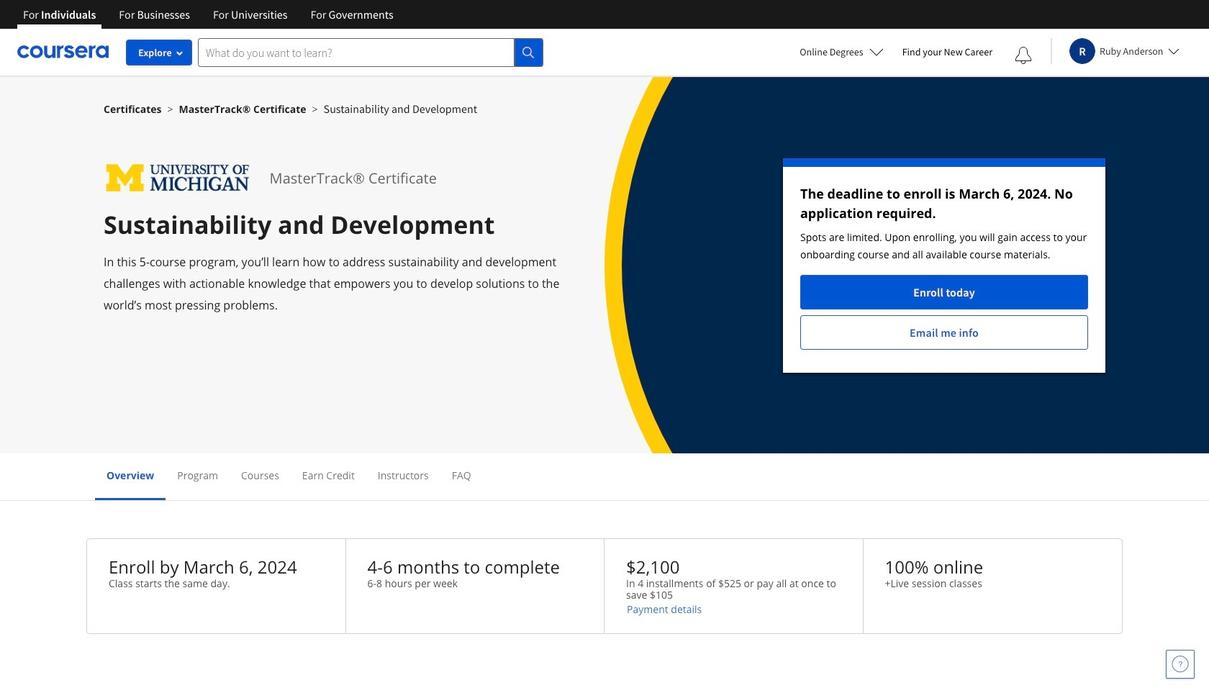 Task type: locate. For each thing, give the bounding box(es) containing it.
None search field
[[198, 38, 544, 67]]

status
[[783, 158, 1106, 373]]

university of michigan image
[[104, 158, 252, 198]]

certificate menu element
[[95, 454, 1115, 500]]

banner navigation
[[12, 0, 405, 29]]

help center image
[[1172, 656, 1189, 673]]



Task type: vqa. For each thing, say whether or not it's contained in the screenshot.
USED
no



Task type: describe. For each thing, give the bounding box(es) containing it.
coursera image
[[17, 40, 109, 64]]

What do you want to learn? text field
[[198, 38, 515, 67]]



